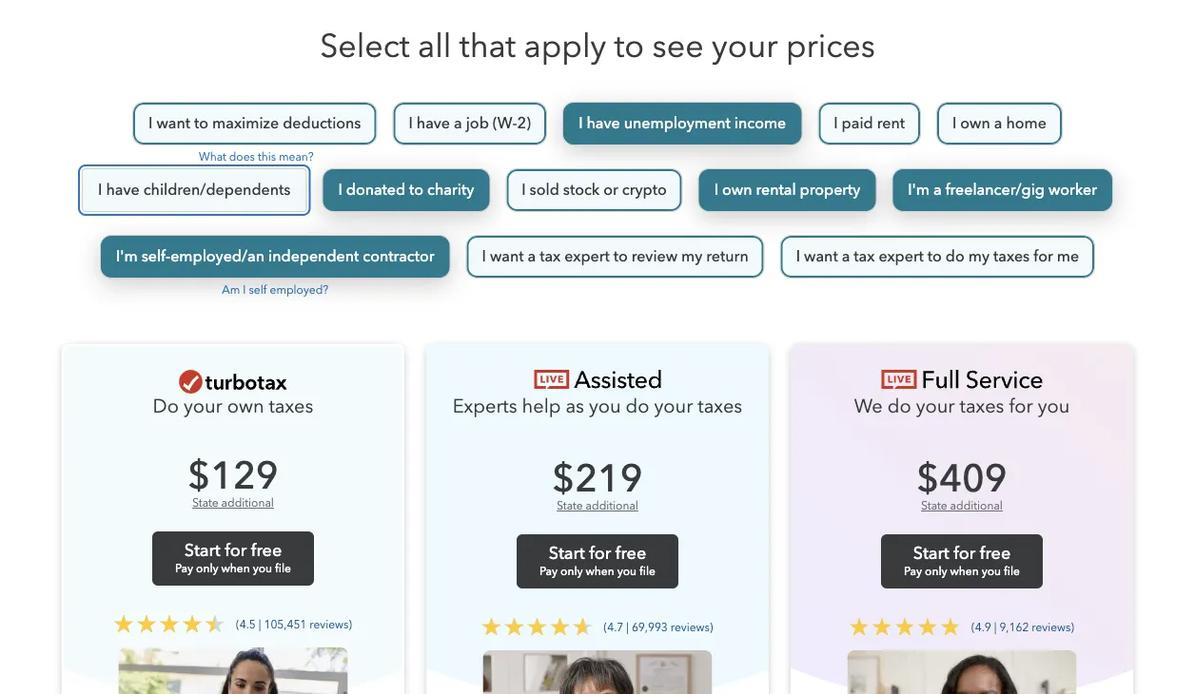 Task type: describe. For each thing, give the bounding box(es) containing it.
9,162
[[1000, 620, 1029, 636]]

69,993
[[632, 620, 668, 636]]

turbotax logo image
[[882, 370, 1043, 389]]

prices
[[786, 24, 876, 69]]

you for 219
[[618, 565, 637, 580]]

2 taxes from the left
[[698, 394, 743, 420]]

$ for 409
[[917, 454, 940, 506]]

pay for 129
[[175, 562, 193, 577]]

start for free pay only when you file for 129
[[175, 539, 291, 577]]

start for 129
[[184, 539, 221, 563]]

state for 409
[[922, 499, 948, 515]]

$ 219 state additional
[[553, 454, 643, 515]]

only for 409
[[925, 565, 948, 580]]

do
[[153, 394, 179, 420]]

free for 219
[[616, 542, 647, 566]]

pay for 409
[[905, 565, 923, 580]]

file for 129
[[275, 562, 291, 577]]

| for 129
[[259, 617, 261, 633]]

what
[[199, 149, 226, 165]]

when for 129
[[221, 562, 250, 577]]

2 do from the left
[[888, 394, 912, 420]]

for for 219
[[590, 542, 612, 566]]

reviews) for 219
[[671, 620, 713, 636]]

additional for 409
[[951, 499, 1003, 515]]

409
[[940, 454, 1008, 506]]

$ for 129
[[188, 451, 211, 503]]

(4.9
[[972, 620, 992, 636]]

(4.9 | 9,162 reviews) button
[[839, 618, 1075, 637]]

state additional button for 129
[[192, 496, 274, 512]]

help
[[522, 394, 561, 420]]

only for 219
[[561, 565, 583, 580]]

(4.5 | 105,451 reviews)
[[236, 617, 352, 633]]

am i self employed? button
[[222, 283, 329, 298]]

(4.7
[[604, 620, 624, 636]]

as
[[566, 394, 585, 420]]

select all that apply to see your prices
[[320, 24, 876, 69]]

(4.9 | 9,162 reviews)
[[972, 620, 1075, 636]]

you for 129
[[253, 562, 272, 577]]

own
[[227, 394, 264, 420]]

only for 129
[[196, 562, 219, 577]]

| for 409
[[995, 620, 997, 636]]

pay for 219
[[540, 565, 558, 580]]



Task type: vqa. For each thing, say whether or not it's contained in the screenshot.
first Live from the left
no



Task type: locate. For each thing, give the bounding box(es) containing it.
free for 409
[[980, 542, 1011, 566]]

pay up (4.9 | 9,162 reviews) button
[[905, 565, 923, 580]]

| right (4.5 in the left of the page
[[259, 617, 261, 633]]

apply
[[524, 24, 607, 69]]

state inside the $ 129 state additional
[[192, 496, 219, 512]]

2 horizontal spatial |
[[995, 620, 997, 636]]

2 horizontal spatial file
[[1004, 565, 1021, 580]]

2 horizontal spatial additional
[[951, 499, 1003, 515]]

219
[[575, 454, 643, 506]]

1 horizontal spatial start for free pay only when you file
[[540, 542, 656, 580]]

select
[[320, 24, 410, 69]]

0 horizontal spatial reviews)
[[310, 617, 352, 633]]

1 horizontal spatial state additional button
[[557, 499, 639, 515]]

pay
[[175, 562, 193, 577], [540, 565, 558, 580], [905, 565, 923, 580]]

start for free pay only when you file up (4.7 | 69,993 reviews) button
[[540, 542, 656, 580]]

to
[[615, 24, 645, 69]]

2 horizontal spatial when
[[951, 565, 979, 580]]

0 horizontal spatial start for free pay only when you file
[[175, 539, 291, 577]]

for for 129
[[225, 539, 247, 563]]

only up (4.9 | 9,162 reviews) button
[[925, 565, 948, 580]]

free
[[251, 539, 282, 563], [616, 542, 647, 566], [980, 542, 1011, 566]]

start down $ 409 state additional at the bottom right
[[914, 542, 950, 566]]

start down the $ 129 state additional in the bottom left of the page
[[184, 539, 221, 563]]

taxes
[[269, 394, 314, 420], [698, 394, 743, 420], [960, 394, 1005, 420]]

for down $ 409 state additional at the bottom right
[[954, 542, 976, 566]]

$
[[188, 451, 211, 503], [553, 454, 575, 506], [917, 454, 940, 506]]

self
[[249, 283, 267, 298]]

pay up '(4.5 | 105,451 reviews)' button in the bottom left of the page
[[175, 562, 193, 577]]

do
[[626, 394, 650, 420], [888, 394, 912, 420]]

0 horizontal spatial taxes
[[269, 394, 314, 420]]

what does this mean? button
[[196, 149, 314, 165]]

you
[[589, 394, 621, 420], [1038, 394, 1070, 420], [253, 562, 272, 577], [618, 565, 637, 580], [982, 565, 1002, 580]]

$ down we do your taxes for you
[[917, 454, 940, 506]]

this
[[258, 149, 276, 165]]

reviews) inside (4.9 | 9,162 reviews) button
[[1032, 620, 1075, 636]]

do right 'as'
[[626, 394, 650, 420]]

| inside button
[[259, 617, 261, 633]]

1 taxes from the left
[[269, 394, 314, 420]]

when up (4.9 | 9,162 reviews) button
[[951, 565, 979, 580]]

free up (4.7
[[616, 542, 647, 566]]

does
[[229, 149, 255, 165]]

we
[[855, 394, 883, 420]]

start for 409
[[914, 542, 950, 566]]

reviews) inside '(4.5 | 105,451 reviews)' button
[[310, 617, 352, 633]]

0 horizontal spatial free
[[251, 539, 282, 563]]

$ 129 state additional
[[188, 451, 279, 512]]

only up (4.7 | 69,993 reviews) button
[[561, 565, 583, 580]]

| for 219
[[627, 620, 629, 636]]

do your own taxes
[[153, 394, 314, 420]]

reviews) inside (4.7 | 69,993 reviews) button
[[671, 620, 713, 636]]

free up the (4.9 on the right bottom of the page
[[980, 542, 1011, 566]]

| right the (4.9 on the right bottom of the page
[[995, 620, 997, 636]]

reviews) for 129
[[310, 617, 352, 633]]

pay up (4.7 | 69,993 reviews) button
[[540, 565, 558, 580]]

for
[[1010, 394, 1034, 420], [225, 539, 247, 563], [590, 542, 612, 566], [954, 542, 976, 566]]

start
[[184, 539, 221, 563], [549, 542, 585, 566], [914, 542, 950, 566]]

additional inside the $ 129 state additional
[[221, 496, 274, 512]]

1 horizontal spatial do
[[888, 394, 912, 420]]

3 taxes from the left
[[960, 394, 1005, 420]]

|
[[259, 617, 261, 633], [627, 620, 629, 636], [995, 620, 997, 636]]

2 horizontal spatial start for free pay only when you file
[[905, 542, 1021, 580]]

$ down 'as'
[[553, 454, 575, 506]]

when for 409
[[951, 565, 979, 580]]

$ down do your own taxes
[[188, 451, 211, 503]]

file up 9,162
[[1004, 565, 1021, 580]]

additional for 129
[[221, 496, 274, 512]]

$ 409 state additional
[[917, 454, 1008, 515]]

reviews) right 69,993
[[671, 620, 713, 636]]

state inside $ 409 state additional
[[922, 499, 948, 515]]

state additional button
[[192, 496, 274, 512], [557, 499, 639, 515], [922, 499, 1003, 515]]

taxes for 409
[[960, 394, 1005, 420]]

2 horizontal spatial reviews)
[[1032, 620, 1075, 636]]

None checkbox
[[132, 102, 377, 146], [393, 102, 548, 146], [937, 102, 1063, 146], [322, 169, 491, 212], [699, 169, 877, 212], [892, 169, 1114, 212], [466, 235, 765, 279], [780, 235, 1096, 279], [132, 102, 377, 146], [393, 102, 548, 146], [937, 102, 1063, 146], [322, 169, 491, 212], [699, 169, 877, 212], [892, 169, 1114, 212], [466, 235, 765, 279], [780, 235, 1096, 279]]

0 horizontal spatial when
[[221, 562, 250, 577]]

experts help as you do your taxes
[[453, 394, 743, 420]]

$ inside $ 219 state additional
[[553, 454, 575, 506]]

1 horizontal spatial |
[[627, 620, 629, 636]]

start down $ 219 state additional on the bottom of the page
[[549, 542, 585, 566]]

file for 409
[[1004, 565, 1021, 580]]

None checkbox
[[563, 102, 803, 146], [818, 102, 922, 146], [82, 169, 307, 212], [506, 169, 683, 212], [100, 235, 451, 279], [563, 102, 803, 146], [818, 102, 922, 146], [82, 169, 307, 212], [506, 169, 683, 212], [100, 235, 451, 279]]

see
[[653, 24, 704, 69]]

(4.5 | 105,451 reviews) button
[[103, 615, 352, 634]]

file up 105,451
[[275, 562, 291, 577]]

1 horizontal spatial state
[[557, 499, 583, 515]]

what does this mean?
[[196, 149, 314, 165]]

1 horizontal spatial when
[[586, 565, 615, 580]]

start for free pay only when you file
[[175, 539, 291, 577], [540, 542, 656, 580], [905, 542, 1021, 580]]

1 horizontal spatial additional
[[586, 499, 639, 515]]

0 horizontal spatial do
[[626, 394, 650, 420]]

0 horizontal spatial |
[[259, 617, 261, 633]]

file up 69,993
[[640, 565, 656, 580]]

additional for 219
[[586, 499, 639, 515]]

employed?
[[270, 283, 329, 298]]

| right (4.7
[[627, 620, 629, 636]]

1 horizontal spatial file
[[640, 565, 656, 580]]

$ inside $ 409 state additional
[[917, 454, 940, 506]]

when
[[221, 562, 250, 577], [586, 565, 615, 580], [951, 565, 979, 580]]

2 horizontal spatial state
[[922, 499, 948, 515]]

0 horizontal spatial additional
[[221, 496, 274, 512]]

start for free pay only when you file for 409
[[905, 542, 1021, 580]]

105,451
[[264, 617, 307, 633]]

state for 219
[[557, 499, 583, 515]]

2 horizontal spatial pay
[[905, 565, 923, 580]]

state additional button for 219
[[557, 499, 639, 515]]

i
[[243, 283, 246, 298]]

2 horizontal spatial start
[[914, 542, 950, 566]]

file
[[275, 562, 291, 577], [640, 565, 656, 580], [1004, 565, 1021, 580]]

0 horizontal spatial state additional button
[[192, 496, 274, 512]]

mean?
[[279, 149, 314, 165]]

(4.7 | 69,993 reviews)
[[604, 620, 713, 636]]

you for 409
[[982, 565, 1002, 580]]

state for 129
[[192, 496, 219, 512]]

0 horizontal spatial only
[[196, 562, 219, 577]]

reviews)
[[310, 617, 352, 633], [671, 620, 713, 636], [1032, 620, 1075, 636]]

that
[[460, 24, 516, 69]]

0 horizontal spatial state
[[192, 496, 219, 512]]

all
[[418, 24, 452, 69]]

1 horizontal spatial free
[[616, 542, 647, 566]]

full service guarantee. signature. donna, cpa 30yrs image
[[848, 651, 1077, 695]]

when for 219
[[586, 565, 615, 580]]

(4.7 | 69,993 reviews) button
[[471, 618, 713, 637]]

state
[[192, 496, 219, 512], [557, 499, 583, 515], [922, 499, 948, 515]]

1 horizontal spatial only
[[561, 565, 583, 580]]

(4.5
[[236, 617, 256, 633]]

for for 409
[[954, 542, 976, 566]]

0 horizontal spatial $
[[188, 451, 211, 503]]

for down turbotax logo
[[1010, 394, 1034, 420]]

for down $ 219 state additional on the bottom of the page
[[590, 542, 612, 566]]

file for 219
[[640, 565, 656, 580]]

0 horizontal spatial file
[[275, 562, 291, 577]]

1 horizontal spatial taxes
[[698, 394, 743, 420]]

federal refund, $3,252 image
[[119, 648, 348, 695]]

reviews) for 409
[[1032, 620, 1075, 636]]

2 horizontal spatial taxes
[[960, 394, 1005, 420]]

only
[[196, 562, 219, 577], [561, 565, 583, 580], [925, 565, 948, 580]]

reviews) right 9,162
[[1032, 620, 1075, 636]]

$ for 219
[[553, 454, 575, 506]]

1 do from the left
[[626, 394, 650, 420]]

$ inside the $ 129 state additional
[[188, 451, 211, 503]]

free for 129
[[251, 539, 282, 563]]

2 horizontal spatial free
[[980, 542, 1011, 566]]

your
[[712, 24, 778, 69], [184, 394, 223, 420], [655, 394, 693, 420], [917, 394, 955, 420]]

state inside $ 219 state additional
[[557, 499, 583, 515]]

additional inside $ 409 state additional
[[951, 499, 1003, 515]]

free up 105,451
[[251, 539, 282, 563]]

0 horizontal spatial pay
[[175, 562, 193, 577]]

when up (4.7 | 69,993 reviews) button
[[586, 565, 615, 580]]

state additional button for 409
[[922, 499, 1003, 515]]

1 horizontal spatial pay
[[540, 565, 558, 580]]

start for 219
[[549, 542, 585, 566]]

for down the $ 129 state additional in the bottom left of the page
[[225, 539, 247, 563]]

do right we
[[888, 394, 912, 420]]

1 horizontal spatial start
[[549, 542, 585, 566]]

taxes for 129
[[269, 394, 314, 420]]

reviews) right 105,451
[[310, 617, 352, 633]]

experts
[[453, 394, 518, 420]]

when up '(4.5 | 105,451 reviews)' button in the bottom left of the page
[[221, 562, 250, 577]]

start for free pay only when you file up '(4.5 | 105,451 reviews)' button in the bottom left of the page
[[175, 539, 291, 577]]

am i self employed?
[[222, 283, 329, 298]]

129
[[211, 451, 279, 503]]

1 horizontal spatial reviews)
[[671, 620, 713, 636]]

kitty, tax expert 33 yrs image
[[483, 651, 713, 695]]

start for free pay only when you file for 219
[[540, 542, 656, 580]]

2 horizontal spatial state additional button
[[922, 499, 1003, 515]]

0 horizontal spatial start
[[184, 539, 221, 563]]

additional inside $ 219 state additional
[[586, 499, 639, 515]]

2 horizontal spatial only
[[925, 565, 948, 580]]

additional
[[221, 496, 274, 512], [586, 499, 639, 515], [951, 499, 1003, 515]]

1 horizontal spatial $
[[553, 454, 575, 506]]

2 horizontal spatial $
[[917, 454, 940, 506]]

start for free pay only when you file up (4.9 | 9,162 reviews) button
[[905, 542, 1021, 580]]

only up '(4.5 | 105,451 reviews)' button in the bottom left of the page
[[196, 562, 219, 577]]

we do your taxes for you
[[855, 394, 1070, 420]]

am
[[222, 283, 240, 298]]



